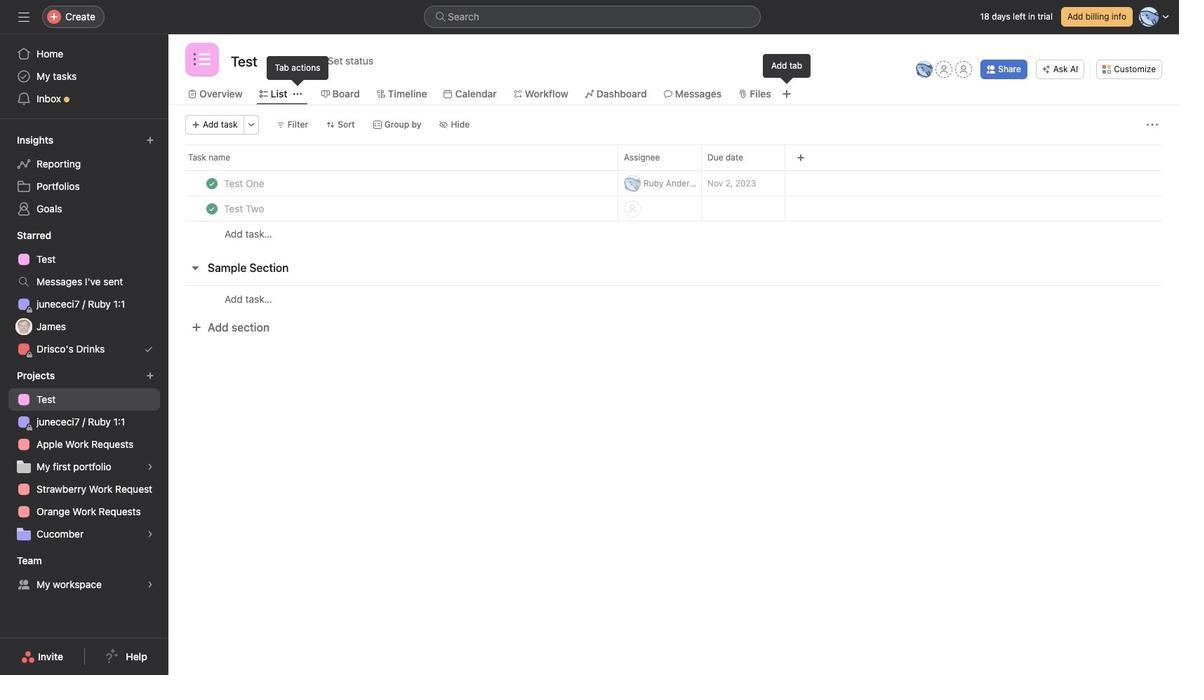 Task type: vqa. For each thing, say whether or not it's contained in the screenshot.
List
no



Task type: locate. For each thing, give the bounding box(es) containing it.
completed image down completed option
[[204, 200, 220, 217]]

1 completed image from the top
[[204, 175, 220, 192]]

task name text field right completed option
[[221, 177, 268, 191]]

tab actions image
[[293, 90, 301, 98]]

Completed checkbox
[[204, 200, 220, 217]]

tooltip up 'add tab' image
[[763, 54, 811, 82]]

Task name text field
[[221, 177, 268, 191], [221, 202, 268, 216]]

2 completed image from the top
[[204, 200, 220, 217]]

task name text field right completed checkbox
[[221, 202, 268, 216]]

completed image inside test one 'cell'
[[204, 175, 220, 192]]

task name text field inside test one 'cell'
[[221, 177, 268, 191]]

1 vertical spatial task name text field
[[221, 202, 268, 216]]

list box
[[424, 6, 761, 28]]

new insights image
[[146, 136, 154, 145]]

more actions image
[[1147, 119, 1158, 131], [247, 121, 255, 129]]

add tab image
[[781, 88, 792, 100]]

starred element
[[0, 223, 168, 364]]

see details, cucomber image
[[146, 531, 154, 539]]

row
[[168, 145, 1179, 171], [185, 170, 1162, 171], [168, 171, 1179, 197], [168, 196, 1179, 222], [168, 221, 1179, 247], [168, 286, 1179, 312]]

test one cell
[[168, 171, 618, 197]]

new project or portfolio image
[[146, 372, 154, 380]]

0 horizontal spatial tooltip
[[266, 56, 329, 84]]

projects element
[[0, 364, 168, 549]]

completed image up completed checkbox
[[204, 175, 220, 192]]

2 task name text field from the top
[[221, 202, 268, 216]]

teams element
[[0, 549, 168, 599]]

0 vertical spatial task name text field
[[221, 177, 268, 191]]

tooltip up the tab actions icon
[[266, 56, 329, 84]]

global element
[[0, 34, 168, 119]]

completed image
[[204, 175, 220, 192], [204, 200, 220, 217]]

completed image for task name text box in test two cell
[[204, 200, 220, 217]]

tooltip
[[763, 54, 811, 82], [266, 56, 329, 84]]

completed image inside test two cell
[[204, 200, 220, 217]]

1 horizontal spatial tooltip
[[763, 54, 811, 82]]

show options image
[[268, 55, 279, 67]]

None text field
[[227, 48, 261, 74]]

hide sidebar image
[[18, 11, 29, 22]]

0 vertical spatial completed image
[[204, 175, 220, 192]]

task name text field inside test two cell
[[221, 202, 268, 216]]

1 task name text field from the top
[[221, 177, 268, 191]]

list image
[[194, 51, 211, 68]]

Completed checkbox
[[204, 175, 220, 192]]

task name text field for completed checkbox
[[221, 202, 268, 216]]

1 vertical spatial completed image
[[204, 200, 220, 217]]



Task type: describe. For each thing, give the bounding box(es) containing it.
insights element
[[0, 128, 168, 223]]

see details, my first portfolio image
[[146, 463, 154, 472]]

completed image for task name text box inside the test one 'cell'
[[204, 175, 220, 192]]

see details, my workspace image
[[146, 581, 154, 590]]

test two cell
[[168, 196, 618, 222]]

add field image
[[797, 154, 805, 162]]

0 horizontal spatial more actions image
[[247, 121, 255, 129]]

collapse task list for this group image
[[189, 262, 201, 274]]

header untitled section tree grid
[[168, 171, 1179, 247]]

1 horizontal spatial more actions image
[[1147, 119, 1158, 131]]

remove from starred image
[[288, 55, 299, 67]]

manage project members image
[[916, 61, 933, 78]]

task name text field for completed option
[[221, 177, 268, 191]]



